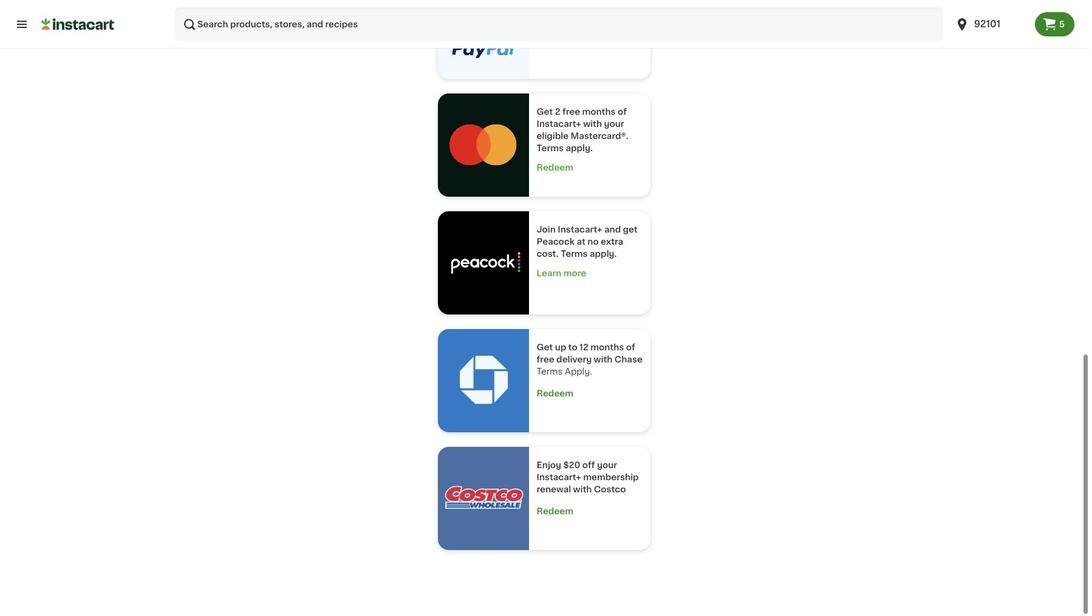 Task type: locate. For each thing, give the bounding box(es) containing it.
12
[[580, 343, 589, 352]]

at
[[577, 238, 586, 246]]

free right 2
[[563, 108, 581, 116]]

enjoy
[[537, 461, 562, 470]]

1 vertical spatial terms
[[561, 250, 588, 258]]

1 vertical spatial free
[[537, 356, 555, 364]]

terms
[[537, 144, 564, 153], [561, 250, 588, 258], [537, 368, 563, 376]]

of up mastercard®. at top
[[618, 108, 627, 116]]

redeem for sixth redeem button from the bottom
[[537, 33, 574, 42]]

0 horizontal spatial free
[[537, 356, 555, 364]]

None search field
[[175, 7, 943, 41]]

instacart+ up at
[[558, 225, 603, 234]]

terms down at
[[561, 250, 588, 258]]

1 redeem from the top
[[537, 33, 574, 42]]

instacart+ inside join instacart+ and get peacock at no extra cost. terms apply.
[[558, 225, 603, 234]]

2 get from the top
[[537, 343, 553, 352]]

get
[[537, 108, 553, 116], [537, 343, 553, 352]]

5 button
[[1036, 12, 1075, 36]]

months right 12
[[591, 343, 625, 352]]

terms down eligible
[[537, 144, 564, 153]]

1 vertical spatial of
[[627, 343, 636, 352]]

redeem for first redeem button from the bottom of the page
[[537, 508, 574, 516]]

with down off
[[574, 486, 592, 494]]

0 vertical spatial terms
[[537, 144, 564, 153]]

costco
[[594, 486, 626, 494]]

get up to 12 months of free delivery with chase
[[537, 343, 643, 364]]

instacart+ up renewal
[[537, 473, 582, 482]]

0 vertical spatial of
[[618, 108, 627, 116]]

get left 2
[[537, 108, 553, 116]]

free
[[563, 108, 581, 116], [537, 356, 555, 364]]

cost.
[[537, 250, 559, 258]]

3 redeem from the top
[[537, 390, 574, 398]]

months inside get 2 free months of instacart+ with your eligible mastercard®. terms apply.
[[583, 108, 616, 116]]

redeem
[[537, 33, 574, 42], [537, 163, 574, 172], [537, 390, 574, 398], [537, 508, 574, 516]]

1 get from the top
[[537, 108, 553, 116]]

1 vertical spatial apply.
[[590, 250, 617, 258]]

join
[[537, 225, 556, 234]]

free left delivery
[[537, 356, 555, 364]]

1 vertical spatial your
[[598, 461, 618, 470]]

learn
[[537, 269, 562, 278]]

0 vertical spatial months
[[583, 108, 616, 116]]

4 redeem from the top
[[537, 508, 574, 516]]

0 vertical spatial apply.
[[566, 144, 593, 153]]

get for get up to 12 months of free delivery with chase
[[537, 343, 553, 352]]

0 vertical spatial instacart+
[[537, 120, 582, 128]]

2 vertical spatial with
[[574, 486, 592, 494]]

apply. down mastercard®. at top
[[566, 144, 593, 153]]

6 redeem button from the top
[[537, 506, 574, 518]]

of
[[618, 108, 627, 116], [627, 343, 636, 352]]

0 vertical spatial your
[[605, 120, 625, 128]]

1 vertical spatial months
[[591, 343, 625, 352]]

no
[[588, 238, 599, 246]]

1 vertical spatial with
[[594, 356, 613, 364]]

get inside get 2 free months of instacart+ with your eligible mastercard®. terms apply.
[[537, 108, 553, 116]]

redeem for third redeem button from the bottom of the page
[[537, 390, 574, 398]]

with up mastercard®. at top
[[584, 120, 602, 128]]

92101 button
[[948, 7, 1036, 41]]

2 vertical spatial terms
[[537, 368, 563, 376]]

get left up
[[537, 343, 553, 352]]

92101
[[975, 19, 1001, 29]]

terms inside join instacart+ and get peacock at no extra cost. terms apply.
[[561, 250, 588, 258]]

apply. down extra
[[590, 250, 617, 258]]

get 2 free months of instacart+ with your eligible mastercard®. terms apply.
[[537, 108, 631, 153]]

with left chase
[[594, 356, 613, 364]]

instacart logo image
[[41, 17, 114, 32]]

1 vertical spatial get
[[537, 343, 553, 352]]

with
[[584, 120, 602, 128], [594, 356, 613, 364], [574, 486, 592, 494]]

terms down up
[[537, 368, 563, 376]]

2 redeem from the top
[[537, 163, 574, 172]]

redeem button
[[537, 32, 644, 44], [537, 162, 644, 174], [537, 380, 644, 400], [537, 388, 574, 400], [537, 498, 644, 518], [537, 506, 574, 518]]

months
[[583, 108, 616, 116], [591, 343, 625, 352]]

up
[[555, 343, 567, 352]]

peacock
[[537, 238, 575, 246]]

your up membership
[[598, 461, 618, 470]]

your
[[605, 120, 625, 128], [598, 461, 618, 470]]

2 redeem button from the top
[[537, 162, 644, 174]]

months inside get up to 12 months of free delivery with chase
[[591, 343, 625, 352]]

your up mastercard®. at top
[[605, 120, 625, 128]]

1 vertical spatial instacart+
[[558, 225, 603, 234]]

terms inside terms apply.
[[537, 368, 563, 376]]

0 vertical spatial get
[[537, 108, 553, 116]]

months up mastercard®. at top
[[583, 108, 616, 116]]

with inside enjoy $20 off your instacart+ membership renewal with costco
[[574, 486, 592, 494]]

get inside get up to 12 months of free delivery with chase
[[537, 343, 553, 352]]

92101 button
[[955, 7, 1028, 41]]

0 vertical spatial free
[[563, 108, 581, 116]]

apply.
[[566, 144, 593, 153], [590, 250, 617, 258]]

your inside get 2 free months of instacart+ with your eligible mastercard®. terms apply.
[[605, 120, 625, 128]]

of inside get 2 free months of instacart+ with your eligible mastercard®. terms apply.
[[618, 108, 627, 116]]

of up chase
[[627, 343, 636, 352]]

0 vertical spatial with
[[584, 120, 602, 128]]

1 horizontal spatial free
[[563, 108, 581, 116]]

apply. inside get 2 free months of instacart+ with your eligible mastercard®. terms apply.
[[566, 144, 593, 153]]

2 vertical spatial instacart+
[[537, 473, 582, 482]]

instacart+
[[537, 120, 582, 128], [558, 225, 603, 234], [537, 473, 582, 482]]

instacart+ down 2
[[537, 120, 582, 128]]



Task type: vqa. For each thing, say whether or not it's contained in the screenshot.
Pricing
no



Task type: describe. For each thing, give the bounding box(es) containing it.
4 redeem button from the top
[[537, 388, 574, 400]]

5
[[1060, 20, 1066, 29]]

renewal
[[537, 486, 571, 494]]

your inside enjoy $20 off your instacart+ membership renewal with costco
[[598, 461, 618, 470]]

instacart+ inside enjoy $20 off your instacart+ membership renewal with costco
[[537, 473, 582, 482]]

1 redeem button from the top
[[537, 32, 644, 44]]

off
[[583, 461, 595, 470]]

redeem for fifth redeem button from the bottom of the page
[[537, 163, 574, 172]]

get for get 2 free months of instacart+ with your eligible mastercard®. terms apply.
[[537, 108, 553, 116]]

delivery
[[557, 356, 592, 364]]

3 redeem button from the top
[[537, 380, 644, 400]]

Search field
[[175, 7, 943, 41]]

free inside get 2 free months of instacart+ with your eligible mastercard®. terms apply.
[[563, 108, 581, 116]]

with inside get 2 free months of instacart+ with your eligible mastercard®. terms apply.
[[584, 120, 602, 128]]

terms apply.
[[537, 356, 645, 376]]

terms inside get 2 free months of instacart+ with your eligible mastercard®. terms apply.
[[537, 144, 564, 153]]

and
[[605, 225, 621, 234]]

to
[[569, 343, 578, 352]]

enjoy $20 off your instacart+ membership renewal with costco
[[537, 461, 641, 494]]

membership
[[584, 473, 639, 482]]

free inside get up to 12 months of free delivery with chase
[[537, 356, 555, 364]]

chase
[[615, 356, 643, 364]]

extra
[[601, 238, 624, 246]]

2
[[555, 108, 561, 116]]

of inside get up to 12 months of free delivery with chase
[[627, 343, 636, 352]]

learn more
[[537, 269, 587, 278]]

learn more button
[[537, 267, 644, 280]]

more
[[564, 269, 587, 278]]

mastercard®.
[[571, 132, 629, 140]]

join instacart+ and get peacock at no extra cost. terms apply.
[[537, 225, 640, 258]]

with inside get up to 12 months of free delivery with chase
[[594, 356, 613, 364]]

get
[[623, 225, 638, 234]]

apply. inside join instacart+ and get peacock at no extra cost. terms apply.
[[590, 250, 617, 258]]

instacart+ inside get 2 free months of instacart+ with your eligible mastercard®. terms apply.
[[537, 120, 582, 128]]

eligible
[[537, 132, 569, 140]]

5 redeem button from the top
[[537, 498, 644, 518]]

$20
[[564, 461, 581, 470]]

apply.
[[565, 368, 592, 376]]



